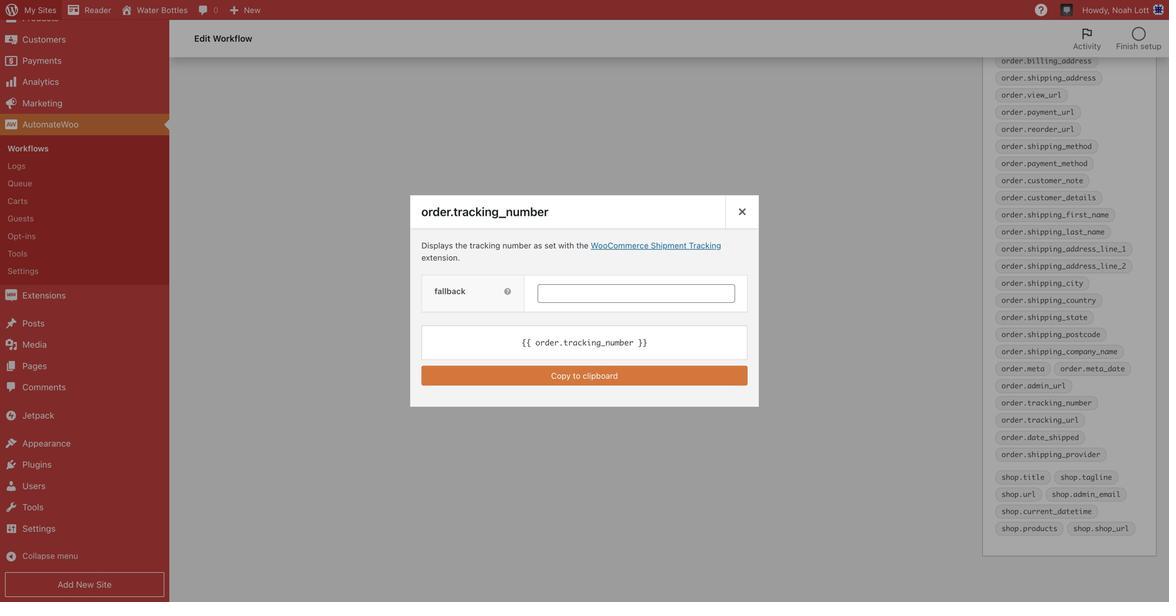 Task type: locate. For each thing, give the bounding box(es) containing it.
settings link up collapse menu dropdown button
[[0, 519, 169, 540]]

media link
[[0, 335, 169, 356]]

opt-ins
[[7, 232, 36, 241]]

order.related_products
[[1002, 22, 1096, 31]]

clipboard
[[583, 371, 618, 381]]

order.shipping_first_name
[[1002, 210, 1109, 219]]

order.shipping_address
[[1002, 73, 1096, 82]]

logs link
[[0, 157, 169, 175]]

plugins link
[[0, 455, 169, 476]]

the right with
[[577, 241, 589, 250]]

sites
[[38, 5, 57, 15]]

settings link up extensions link on the left of page
[[0, 263, 169, 280]]

shop.products
[[1002, 525, 1058, 534]]

ins
[[25, 232, 36, 241]]

water bottles link
[[116, 0, 193, 20]]

order.tracking_number
[[422, 205, 549, 219], [536, 338, 634, 348], [1002, 399, 1092, 408]]

order.billing_address
[[1002, 56, 1092, 65]]

1 vertical spatial settings link
[[0, 519, 169, 540]]

appearance
[[22, 439, 71, 449]]

activity button
[[1066, 20, 1109, 57]]

0 horizontal spatial new
[[76, 580, 94, 590]]

2 settings link from the top
[[0, 519, 169, 540]]

posts link
[[0, 313, 169, 335]]

payments
[[22, 55, 62, 66]]

extension.
[[422, 253, 460, 262]]

woocommerce
[[591, 241, 649, 250]]

order.shipping_address_line_1
[[1002, 245, 1127, 254]]

workflow
[[213, 33, 252, 44]]

order.payment_url
[[1002, 108, 1075, 117]]

my sites
[[24, 5, 57, 15]]

1 tools link from the top
[[0, 245, 169, 263]]

order.shipping_country
[[1002, 296, 1096, 305]]

tools down opt-
[[7, 249, 27, 258]]

settings up collapse
[[22, 524, 56, 534]]

0 horizontal spatial the
[[455, 241, 468, 250]]

copy to clipboard button
[[422, 366, 748, 386]]

automatewoo
[[22, 119, 79, 130]]

appearance link
[[0, 433, 169, 455]]

posts
[[22, 319, 45, 329]]

1 vertical spatial tools link
[[0, 497, 169, 519]]

noah
[[1113, 5, 1132, 15]]

collapse menu button
[[0, 547, 169, 568]]

workflows
[[7, 144, 49, 153]]

shop.tagline
[[1061, 473, 1112, 482]]

order.billing_phone
[[1002, 39, 1084, 48]]

new
[[244, 5, 261, 15], [76, 580, 94, 590]]

guests
[[7, 214, 34, 223]]

new inside new link
[[244, 5, 261, 15]]

0 vertical spatial settings
[[7, 267, 39, 276]]

0 vertical spatial new
[[244, 5, 261, 15]]

my
[[24, 5, 36, 15]]

opt-
[[7, 232, 25, 241]]

order.tracking_number up tracking
[[422, 205, 549, 219]]

extensions link
[[0, 285, 169, 306]]

customers
[[22, 34, 66, 44]]

woocommerce shipment tracking link
[[591, 241, 721, 250]]

fallback
[[435, 287, 466, 296]]

settings link
[[0, 263, 169, 280], [0, 519, 169, 540]]

1 vertical spatial tools
[[22, 503, 44, 513]]

the
[[455, 241, 468, 250], [577, 241, 589, 250]]

order.meta_date
[[1061, 365, 1125, 374]]

tab list containing activity
[[1066, 20, 1169, 57]]

order.tracking_number up order.tracking_url
[[1002, 399, 1092, 408]]

0 vertical spatial tools link
[[0, 245, 169, 263]]

tools link down guests 'link'
[[0, 245, 169, 263]]

order.date_shipped
[[1002, 433, 1079, 442]]

1 horizontal spatial new
[[244, 5, 261, 15]]

analytics
[[22, 77, 59, 87]]

{{
[[522, 338, 531, 348]]

new inside add new site link
[[76, 580, 94, 590]]

new left 'site'
[[76, 580, 94, 590]]

0 vertical spatial settings link
[[0, 263, 169, 280]]

new link
[[223, 0, 266, 20]]

queue
[[7, 179, 32, 188]]

order.view_url
[[1002, 90, 1062, 100]]

jetpack
[[22, 411, 54, 421]]

copy to clipboard
[[551, 371, 618, 381]]

order.tracking_url
[[1002, 416, 1079, 425]]

None text field
[[538, 285, 735, 303]]

pages link
[[0, 356, 169, 377]]

settings up extensions
[[7, 267, 39, 276]]

water
[[137, 5, 159, 15]]

products
[[22, 13, 59, 23]]

tools down users
[[22, 503, 44, 513]]

order.tracking_number up copy to clipboard
[[536, 338, 634, 348]]

add new site link
[[5, 573, 164, 598]]

tools link down plugins link
[[0, 497, 169, 519]]

the left tracking
[[455, 241, 468, 250]]

order.meta
[[1002, 365, 1045, 374]]

automatewoo link
[[0, 114, 169, 135]]

settings
[[7, 267, 39, 276], [22, 524, 56, 534]]

tab list
[[1066, 20, 1169, 57]]

1 vertical spatial settings
[[22, 524, 56, 534]]

1 vertical spatial new
[[76, 580, 94, 590]]

1 horizontal spatial the
[[577, 241, 589, 250]]

new up workflow
[[244, 5, 261, 15]]

to
[[573, 371, 581, 381]]

shop.shop_url
[[1074, 525, 1130, 534]]

shop.current_datetime
[[1002, 507, 1092, 516]]



Task type: vqa. For each thing, say whether or not it's contained in the screenshot.
leftmost a
no



Task type: describe. For each thing, give the bounding box(es) containing it.
queue link
[[0, 175, 169, 192]]

2 tools link from the top
[[0, 497, 169, 519]]

order.reorder_url
[[1002, 125, 1075, 134]]

marketing
[[22, 98, 63, 108]]

media
[[22, 340, 47, 350]]

as
[[534, 241, 542, 250]]

plugins
[[22, 460, 52, 470]]

guests link
[[0, 210, 169, 227]]

order.shipping_provider
[[1002, 450, 1101, 459]]

collapse menu
[[22, 552, 78, 561]]

}}
[[638, 338, 648, 348]]

set
[[545, 241, 556, 250]]

order.shipping_company_name
[[1002, 348, 1118, 357]]

users
[[22, 481, 46, 492]]

opt-ins link
[[0, 227, 169, 245]]

finish setup
[[1116, 41, 1162, 51]]

with
[[559, 241, 574, 250]]

comments
[[22, 382, 66, 393]]

customers link
[[0, 29, 169, 50]]

finish
[[1116, 41, 1139, 51]]

site
[[96, 580, 112, 590]]

displays the tracking number as set with the woocommerce shipment tracking extension.
[[422, 241, 721, 262]]

shop.title
[[1002, 473, 1045, 482]]

1 vertical spatial order.tracking_number
[[536, 338, 634, 348]]

water bottles
[[137, 5, 188, 15]]

reader
[[85, 5, 111, 15]]

carts
[[7, 196, 28, 206]]

order.shipping_state
[[1002, 313, 1088, 322]]

2 the from the left
[[577, 241, 589, 250]]

order.customer_note
[[1002, 176, 1084, 185]]

jetpack link
[[0, 405, 169, 427]]

0 vertical spatial tools
[[7, 249, 27, 258]]

marketing link
[[0, 93, 169, 114]]

copy
[[551, 371, 571, 381]]

number
[[503, 241, 532, 250]]

activity
[[1073, 41, 1101, 51]]

workflows link
[[0, 140, 169, 157]]

pages
[[22, 361, 47, 371]]

users link
[[0, 476, 169, 497]]

tracking
[[689, 241, 721, 250]]

order.cross_sells
[[1002, 5, 1075, 14]]

order.shipping_postcode
[[1002, 330, 1101, 339]]

{{ order.tracking_number }}
[[522, 338, 648, 348]]

order.shipping_address_line_2
[[1002, 262, 1127, 271]]

extensions
[[22, 290, 66, 301]]

finish setup button
[[1109, 20, 1169, 57]]

howdy,
[[1083, 5, 1110, 15]]

shipment
[[651, 241, 687, 250]]

add new site
[[58, 580, 112, 590]]

menu
[[57, 552, 78, 561]]

collapse
[[22, 552, 55, 561]]

lott
[[1135, 5, 1150, 15]]

setup
[[1141, 41, 1162, 51]]

howdy, noah lott
[[1083, 5, 1150, 15]]

tracking
[[470, 241, 500, 250]]

reader link
[[62, 0, 116, 20]]

logs
[[7, 161, 26, 171]]

add
[[58, 580, 74, 590]]

order.admin_url
[[1002, 382, 1066, 391]]

order.shipping_method
[[1002, 142, 1092, 151]]

order.payment_method
[[1002, 159, 1088, 168]]

1 the from the left
[[455, 241, 468, 250]]

displays
[[422, 241, 453, 250]]

carts link
[[0, 192, 169, 210]]

order.shipping_city
[[1002, 279, 1084, 288]]

my sites link
[[0, 0, 62, 20]]

1 settings link from the top
[[0, 263, 169, 280]]

0 vertical spatial order.tracking_number
[[422, 205, 549, 219]]

order.shipping_last_name
[[1002, 228, 1105, 237]]

shop.url
[[1002, 490, 1036, 499]]

edit workflow
[[194, 33, 252, 44]]

analytics link
[[0, 71, 169, 93]]

2 vertical spatial order.tracking_number
[[1002, 399, 1092, 408]]

shop.admin_email
[[1052, 490, 1121, 499]]

toolbar navigation
[[0, 0, 1169, 22]]

bottles
[[161, 5, 188, 15]]



